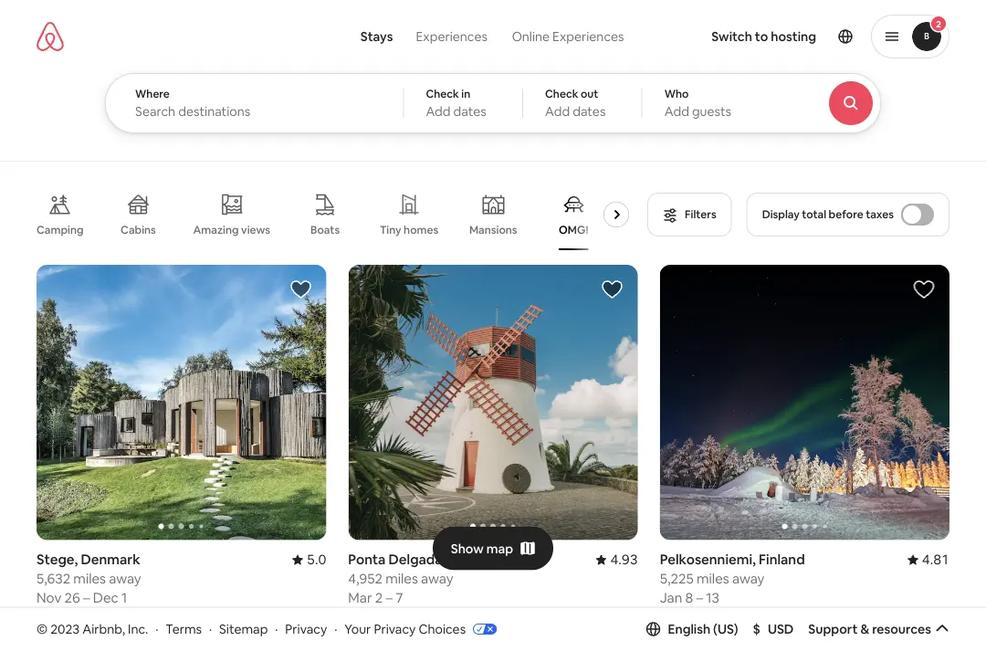 Task type: locate. For each thing, give the bounding box(es) containing it.
4.93
[[611, 551, 638, 569]]

english (us) button
[[646, 621, 739, 638]]

$159 inside pelkosenniemi, finland 5,225 miles away jan 8 – 13 $159 night
[[660, 614, 690, 632]]

1 horizontal spatial 2
[[937, 18, 942, 30]]

0 horizontal spatial away
[[109, 570, 141, 588]]

5,632
[[37, 570, 70, 588]]

check left out
[[545, 87, 579, 101]]

1 night from the left
[[69, 614, 102, 632]]

away down finland on the right
[[733, 570, 765, 588]]

experiences
[[416, 28, 488, 45], [553, 28, 624, 45]]

stays button
[[350, 18, 404, 55]]

– inside "stege, denmark 5,632 miles away nov 26 – dec 1 $185 night"
[[83, 589, 90, 607]]

experiences inside button
[[416, 28, 488, 45]]

profile element
[[676, 0, 950, 73]]

1 – from the left
[[83, 589, 90, 607]]

· left your
[[335, 621, 338, 637]]

– for 5,632
[[83, 589, 90, 607]]

your
[[345, 621, 371, 637]]

–
[[83, 589, 90, 607], [386, 589, 393, 607], [697, 589, 704, 607]]

3 away from the left
[[733, 570, 765, 588]]

dates down in
[[454, 103, 487, 120]]

add inside who add guests
[[665, 103, 690, 120]]

3 · from the left
[[275, 621, 278, 637]]

night for –
[[381, 614, 414, 632]]

dates for check out add dates
[[573, 103, 606, 120]]

sitemap link
[[219, 621, 268, 637]]

2 miles from the left
[[386, 570, 418, 588]]

miles up the 13
[[697, 570, 730, 588]]

night down 7
[[381, 614, 414, 632]]

add
[[426, 103, 451, 120], [545, 103, 570, 120], [665, 103, 690, 120]]

display
[[763, 207, 800, 222]]

2 experiences from the left
[[553, 28, 624, 45]]

add down 'experiences' button
[[426, 103, 451, 120]]

away down delgada,
[[421, 570, 454, 588]]

2 horizontal spatial miles
[[697, 570, 730, 588]]

ponta
[[348, 551, 386, 569]]

in
[[462, 87, 471, 101]]

add down who
[[665, 103, 690, 120]]

experiences up out
[[553, 28, 624, 45]]

privacy inside your privacy choices 'link'
[[374, 621, 416, 637]]

· right terms
[[209, 621, 212, 637]]

dec
[[93, 589, 119, 607]]

check inside check out add dates
[[545, 87, 579, 101]]

sitemap
[[219, 621, 268, 637]]

night down the 13
[[693, 614, 726, 632]]

0 horizontal spatial 2
[[375, 589, 383, 607]]

stege, denmark 5,632 miles away nov 26 – dec 1 $185 night
[[37, 551, 141, 632]]

switch to hosting link
[[701, 17, 828, 56]]

None search field
[[105, 0, 932, 133]]

before
[[829, 207, 864, 222]]

4.81 out of 5 average rating image
[[908, 551, 950, 569]]

2 horizontal spatial night
[[693, 614, 726, 632]]

3 add from the left
[[665, 103, 690, 120]]

0 horizontal spatial privacy
[[285, 621, 327, 637]]

add inside check in add dates
[[426, 103, 451, 120]]

switch
[[712, 28, 753, 45]]

dates inside check out add dates
[[573, 103, 606, 120]]

0 horizontal spatial dates
[[454, 103, 487, 120]]

2 privacy from the left
[[374, 621, 416, 637]]

2 night from the left
[[381, 614, 414, 632]]

amazing
[[193, 223, 239, 237]]

filters button
[[648, 193, 732, 237]]

check left in
[[426, 87, 459, 101]]

tiny homes
[[380, 223, 439, 237]]

camping
[[37, 223, 84, 237]]

1 experiences from the left
[[416, 28, 488, 45]]

2 inside ponta delgada, portugal 4,952 miles away mar 2 – 7 $159 night
[[375, 589, 383, 607]]

1 horizontal spatial away
[[421, 570, 454, 588]]

miles up dec
[[73, 570, 106, 588]]

0 horizontal spatial experiences
[[416, 28, 488, 45]]

1 horizontal spatial check
[[545, 87, 579, 101]]

dates down out
[[573, 103, 606, 120]]

2 button
[[872, 15, 950, 58]]

0 horizontal spatial add
[[426, 103, 451, 120]]

display total before taxes button
[[747, 193, 950, 237]]

cabins
[[121, 223, 156, 237]]

1 away from the left
[[109, 570, 141, 588]]

privacy left your
[[285, 621, 327, 637]]

privacy down 7
[[374, 621, 416, 637]]

$159 inside ponta delgada, portugal 4,952 miles away mar 2 – 7 $159 night
[[348, 614, 378, 632]]

1 add from the left
[[426, 103, 451, 120]]

8
[[686, 589, 694, 607]]

add for check in add dates
[[426, 103, 451, 120]]

1 vertical spatial 2
[[375, 589, 383, 607]]

· right the "inc."
[[155, 621, 158, 637]]

$159 down jan
[[660, 614, 690, 632]]

terms link
[[166, 621, 202, 637]]

check for check out add dates
[[545, 87, 579, 101]]

2 · from the left
[[209, 621, 212, 637]]

&
[[861, 621, 870, 638]]

add to wishlist: pelkosenniemi, finland image
[[914, 279, 936, 301]]

·
[[155, 621, 158, 637], [209, 621, 212, 637], [275, 621, 278, 637], [335, 621, 338, 637]]

3 miles from the left
[[697, 570, 730, 588]]

online
[[512, 28, 550, 45]]

1 dates from the left
[[454, 103, 487, 120]]

2 horizontal spatial away
[[733, 570, 765, 588]]

to
[[755, 28, 769, 45]]

0 horizontal spatial $159
[[348, 614, 378, 632]]

stege,
[[37, 551, 78, 569]]

night inside ponta delgada, portugal 4,952 miles away mar 2 – 7 $159 night
[[381, 614, 414, 632]]

experiences up in
[[416, 28, 488, 45]]

night down 26
[[69, 614, 102, 632]]

1 horizontal spatial add
[[545, 103, 570, 120]]

3 night from the left
[[693, 614, 726, 632]]

your privacy choices link
[[345, 621, 497, 639]]

dates
[[454, 103, 487, 120], [573, 103, 606, 120]]

2 add from the left
[[545, 103, 570, 120]]

2 dates from the left
[[573, 103, 606, 120]]

2 horizontal spatial add
[[665, 103, 690, 120]]

· left privacy link at the bottom
[[275, 621, 278, 637]]

0 horizontal spatial night
[[69, 614, 102, 632]]

1 horizontal spatial $159
[[660, 614, 690, 632]]

add for check out add dates
[[545, 103, 570, 120]]

away inside pelkosenniemi, finland 5,225 miles away jan 8 – 13 $159 night
[[733, 570, 765, 588]]

4,952
[[348, 570, 383, 588]]

0 horizontal spatial miles
[[73, 570, 106, 588]]

0 vertical spatial 2
[[937, 18, 942, 30]]

add inside check out add dates
[[545, 103, 570, 120]]

privacy
[[285, 621, 327, 637], [374, 621, 416, 637]]

away
[[109, 570, 141, 588], [421, 570, 454, 588], [733, 570, 765, 588]]

– for 5,225
[[697, 589, 704, 607]]

check
[[426, 87, 459, 101], [545, 87, 579, 101]]

support
[[809, 621, 858, 638]]

group for pelkosenniemi, finland 5,225 miles away jan 8 – 13 $159 night
[[660, 265, 950, 540]]

– left 7
[[386, 589, 393, 607]]

$159
[[348, 614, 378, 632], [660, 614, 690, 632]]

mar
[[348, 589, 372, 607]]

1 · from the left
[[155, 621, 158, 637]]

1 horizontal spatial experiences
[[553, 28, 624, 45]]

miles up 7
[[386, 570, 418, 588]]

0 horizontal spatial –
[[83, 589, 90, 607]]

out
[[581, 87, 599, 101]]

2 check from the left
[[545, 87, 579, 101]]

3 – from the left
[[697, 589, 704, 607]]

check out add dates
[[545, 87, 606, 120]]

away inside ponta delgada, portugal 4,952 miles away mar 2 – 7 $159 night
[[421, 570, 454, 588]]

4 · from the left
[[335, 621, 338, 637]]

miles inside "stege, denmark 5,632 miles away nov 26 – dec 1 $185 night"
[[73, 570, 106, 588]]

night inside pelkosenniemi, finland 5,225 miles away jan 8 – 13 $159 night
[[693, 614, 726, 632]]

group
[[37, 179, 637, 250], [37, 265, 326, 540], [348, 265, 638, 540], [660, 265, 950, 540]]

check inside check in add dates
[[426, 87, 459, 101]]

dates inside check in add dates
[[454, 103, 487, 120]]

pelkosenniemi, finland 5,225 miles away jan 8 – 13 $159 night
[[660, 551, 806, 632]]

night inside "stege, denmark 5,632 miles away nov 26 – dec 1 $185 night"
[[69, 614, 102, 632]]

1 $159 from the left
[[348, 614, 378, 632]]

1 miles from the left
[[73, 570, 106, 588]]

2 horizontal spatial –
[[697, 589, 704, 607]]

portugal
[[449, 551, 504, 569]]

– inside pelkosenniemi, finland 5,225 miles away jan 8 – 13 $159 night
[[697, 589, 704, 607]]

online experiences
[[512, 28, 624, 45]]

add to wishlist: ponta delgada, portugal image
[[602, 279, 624, 301]]

– right 26
[[83, 589, 90, 607]]

1 horizontal spatial privacy
[[374, 621, 416, 637]]

who
[[665, 87, 689, 101]]

night
[[69, 614, 102, 632], [381, 614, 414, 632], [693, 614, 726, 632]]

away inside "stege, denmark 5,632 miles away nov 26 – dec 1 $185 night"
[[109, 570, 141, 588]]

1 horizontal spatial night
[[381, 614, 414, 632]]

1 horizontal spatial miles
[[386, 570, 418, 588]]

add down online experiences
[[545, 103, 570, 120]]

miles inside pelkosenniemi, finland 5,225 miles away jan 8 – 13 $159 night
[[697, 570, 730, 588]]

1 horizontal spatial –
[[386, 589, 393, 607]]

away up 1
[[109, 570, 141, 588]]

$159 down mar on the left bottom of the page
[[348, 614, 378, 632]]

2 away from the left
[[421, 570, 454, 588]]

2 – from the left
[[386, 589, 393, 607]]

miles
[[73, 570, 106, 588], [386, 570, 418, 588], [697, 570, 730, 588]]

1 check from the left
[[426, 87, 459, 101]]

pelkosenniemi,
[[660, 551, 756, 569]]

5,225
[[660, 570, 694, 588]]

0 horizontal spatial check
[[426, 87, 459, 101]]

2
[[937, 18, 942, 30], [375, 589, 383, 607]]

– right 8
[[697, 589, 704, 607]]

1 horizontal spatial dates
[[573, 103, 606, 120]]

2 $159 from the left
[[660, 614, 690, 632]]



Task type: describe. For each thing, give the bounding box(es) containing it.
© 2023 airbnb, inc. ·
[[37, 621, 158, 637]]

4.81
[[923, 551, 950, 569]]

group containing amazing views
[[37, 179, 637, 250]]

experiences button
[[404, 18, 500, 55]]

filters
[[685, 207, 717, 222]]

check for check in add dates
[[426, 87, 459, 101]]

©
[[37, 621, 48, 637]]

dates for check in add dates
[[454, 103, 487, 120]]

2023
[[50, 621, 80, 637]]

show map button
[[433, 527, 554, 571]]

1 privacy from the left
[[285, 621, 327, 637]]

denmark
[[81, 551, 140, 569]]

5.0 out of 5 average rating image
[[292, 551, 326, 569]]

night for dec
[[69, 614, 102, 632]]

1
[[122, 589, 127, 607]]

miles for stege,
[[73, 570, 106, 588]]

Where field
[[135, 103, 374, 120]]

airbnb,
[[82, 621, 125, 637]]

$185
[[37, 614, 66, 632]]

map
[[487, 541, 514, 557]]

13
[[707, 589, 720, 607]]

views
[[241, 223, 271, 237]]

7
[[396, 589, 403, 607]]

online experiences link
[[500, 18, 637, 55]]

privacy link
[[285, 621, 327, 637]]

guests
[[692, 103, 732, 120]]

$
[[753, 621, 761, 638]]

$ usd
[[753, 621, 794, 638]]

taxes
[[866, 207, 894, 222]]

5.0
[[307, 551, 326, 569]]

miles inside ponta delgada, portugal 4,952 miles away mar 2 – 7 $159 night
[[386, 570, 418, 588]]

display total before taxes
[[763, 207, 894, 222]]

check in add dates
[[426, 87, 487, 120]]

boats
[[311, 223, 340, 237]]

add to wishlist: stege, denmark image
[[290, 279, 312, 301]]

switch to hosting
[[712, 28, 817, 45]]

english (us)
[[668, 621, 739, 638]]

finland
[[759, 551, 806, 569]]

away for nov 26 – dec 1
[[109, 570, 141, 588]]

usd
[[768, 621, 794, 638]]

total
[[802, 207, 827, 222]]

nov
[[37, 589, 61, 607]]

resources
[[873, 621, 932, 638]]

show map
[[451, 541, 514, 557]]

homes
[[404, 223, 439, 237]]

terms
[[166, 621, 202, 637]]

support & resources
[[809, 621, 932, 638]]

choices
[[419, 621, 466, 637]]

show
[[451, 541, 484, 557]]

tiny
[[380, 223, 402, 237]]

inc.
[[128, 621, 148, 637]]

none search field containing stays
[[105, 0, 932, 133]]

ponta delgada, portugal 4,952 miles away mar 2 – 7 $159 night
[[348, 551, 504, 632]]

jan
[[660, 589, 683, 607]]

4.93 out of 5 average rating image
[[596, 551, 638, 569]]

english
[[668, 621, 711, 638]]

group for ponta delgada, portugal 4,952 miles away mar 2 – 7 $159 night
[[348, 265, 638, 540]]

26
[[64, 589, 80, 607]]

stays tab panel
[[105, 73, 932, 133]]

who add guests
[[665, 87, 732, 120]]

mansions
[[470, 223, 518, 237]]

2 inside 2 dropdown button
[[937, 18, 942, 30]]

omg!
[[559, 223, 589, 237]]

group for stege, denmark 5,632 miles away nov 26 – dec 1 $185 night
[[37, 265, 326, 540]]

stays
[[361, 28, 393, 45]]

delgada,
[[389, 551, 446, 569]]

what can we help you find? tab list
[[350, 18, 500, 55]]

terms · sitemap · privacy
[[166, 621, 327, 637]]

support & resources button
[[809, 621, 950, 638]]

– inside ponta delgada, portugal 4,952 miles away mar 2 – 7 $159 night
[[386, 589, 393, 607]]

hosting
[[771, 28, 817, 45]]

away for jan 8 – 13
[[733, 570, 765, 588]]

(us)
[[714, 621, 739, 638]]

where
[[135, 87, 170, 101]]

amazing views
[[193, 223, 271, 237]]

your privacy choices
[[345, 621, 466, 637]]

miles for pelkosenniemi,
[[697, 570, 730, 588]]



Task type: vqa. For each thing, say whether or not it's contained in the screenshot.
Plus, on the top of page
no



